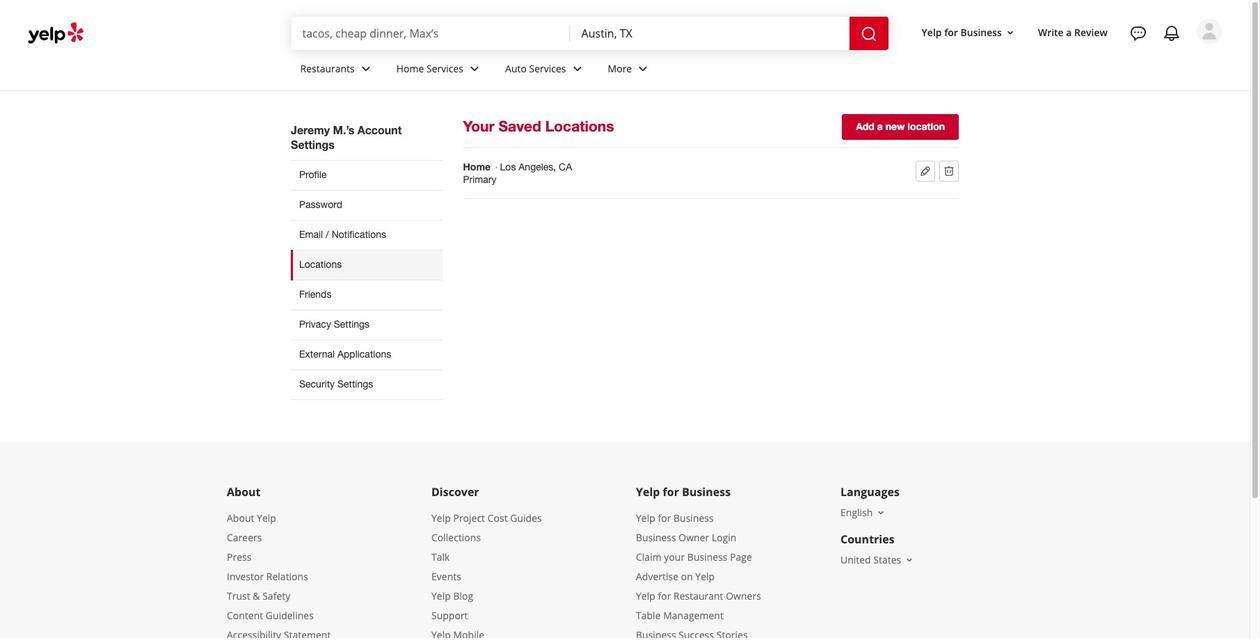 Task type: describe. For each thing, give the bounding box(es) containing it.
events link
[[431, 570, 461, 583]]

a for write
[[1066, 25, 1072, 39]]

new
[[886, 120, 905, 132]]

talk link
[[431, 550, 450, 564]]

notifications
[[332, 229, 386, 240]]

Find text field
[[302, 26, 559, 41]]

careers link
[[227, 531, 262, 544]]

your saved locations
[[463, 118, 614, 135]]

trust
[[227, 589, 250, 603]]

angeles,
[[519, 161, 556, 173]]

search image
[[860, 25, 877, 42]]

about yelp careers press investor relations trust & safety content guidelines
[[227, 511, 314, 622]]

management
[[663, 609, 724, 622]]

primary
[[463, 174, 496, 185]]

write
[[1038, 25, 1064, 39]]

claim your business page link
[[636, 550, 752, 564]]

home for home services
[[396, 62, 424, 75]]

advertise on yelp link
[[636, 570, 715, 583]]

jeremy
[[291, 123, 330, 136]]

external
[[299, 349, 335, 360]]

about yelp link
[[227, 511, 276, 525]]

yelp down events
[[431, 589, 451, 603]]

yelp blog link
[[431, 589, 473, 603]]

support link
[[431, 609, 468, 622]]

english button
[[841, 506, 887, 519]]

content guidelines link
[[227, 609, 314, 622]]

yelp for business inside yelp for business button
[[922, 25, 1002, 39]]

collections
[[431, 531, 481, 544]]

countries
[[841, 532, 895, 547]]

talk
[[431, 550, 450, 564]]

none field near
[[581, 26, 838, 41]]

location
[[908, 120, 945, 132]]

home for home
[[463, 161, 491, 173]]

ca
[[559, 161, 572, 173]]

none field the find
[[302, 26, 559, 41]]

auto services
[[505, 62, 566, 75]]

external applications
[[299, 349, 391, 360]]

blog
[[453, 589, 473, 603]]

united states button
[[841, 553, 915, 566]]

add a new location link
[[842, 114, 959, 140]]

locations inside locations link
[[299, 259, 342, 270]]

review
[[1074, 25, 1108, 39]]

yelp for business link
[[636, 511, 714, 525]]

/
[[326, 229, 329, 240]]

cost
[[488, 511, 508, 525]]

external applications link
[[291, 340, 442, 369]]

privacy settings link
[[291, 310, 442, 340]]

settings for privacy
[[334, 319, 370, 330]]

your
[[664, 550, 685, 564]]

auto
[[505, 62, 527, 75]]

auto services link
[[494, 50, 597, 90]]

email / notifications link
[[291, 220, 442, 250]]

yelp project cost guides collections talk events yelp blog support
[[431, 511, 542, 622]]

add a new location
[[856, 120, 945, 132]]

write a review
[[1038, 25, 1108, 39]]

your
[[463, 118, 495, 135]]

email
[[299, 229, 323, 240]]

guidelines
[[266, 609, 314, 622]]

more link
[[597, 50, 663, 90]]

discover
[[431, 484, 479, 500]]

jeremy m.'s account settings
[[291, 123, 402, 151]]

business categories element
[[289, 50, 1222, 90]]

united
[[841, 553, 871, 566]]

security
[[299, 378, 335, 390]]

locations link
[[291, 250, 442, 280]]

24 chevron down v2 image
[[357, 60, 374, 77]]

about for about
[[227, 484, 261, 500]]

password link
[[291, 190, 442, 220]]

yelp for business button
[[916, 20, 1021, 45]]

project
[[453, 511, 485, 525]]

applications
[[337, 349, 391, 360]]

los angeles, ca primary
[[463, 161, 572, 185]]

settings inside jeremy m.'s account settings
[[291, 138, 335, 151]]

jeremy m. image
[[1197, 19, 1222, 44]]

yelp up collections link
[[431, 511, 451, 525]]

business owner login link
[[636, 531, 737, 544]]

languages
[[841, 484, 900, 500]]

yelp up table
[[636, 589, 655, 603]]

friends link
[[291, 280, 442, 310]]

table
[[636, 609, 661, 622]]

services for home services
[[427, 62, 463, 75]]

events
[[431, 570, 461, 583]]

los
[[500, 161, 516, 173]]

a for add
[[877, 120, 883, 132]]

yelp inside about yelp careers press investor relations trust & safety content guidelines
[[257, 511, 276, 525]]

trust & safety link
[[227, 589, 290, 603]]



Task type: locate. For each thing, give the bounding box(es) containing it.
press
[[227, 550, 251, 564]]

16 chevron down v2 image inside yelp for business button
[[1005, 27, 1016, 38]]

press link
[[227, 550, 251, 564]]

24 chevron down v2 image for home services
[[466, 60, 483, 77]]

yelp
[[922, 25, 942, 39], [636, 484, 660, 500], [257, 511, 276, 525], [431, 511, 451, 525], [636, 511, 655, 525], [695, 570, 715, 583], [431, 589, 451, 603], [636, 589, 655, 603]]

yelp for business
[[922, 25, 1002, 39], [636, 484, 731, 500]]

locations up friends
[[299, 259, 342, 270]]

a right write
[[1066, 25, 1072, 39]]

0 horizontal spatial locations
[[299, 259, 342, 270]]

2 24 chevron down v2 image from the left
[[569, 60, 586, 77]]

16 chevron down v2 image inside english dropdown button
[[876, 507, 887, 518]]

2 horizontal spatial 24 chevron down v2 image
[[635, 60, 651, 77]]

owner
[[679, 531, 709, 544]]

1 about from the top
[[227, 484, 261, 500]]

None search field
[[291, 17, 891, 50]]

0 horizontal spatial home
[[396, 62, 424, 75]]

english
[[841, 506, 873, 519]]

1 vertical spatial yelp for business
[[636, 484, 731, 500]]

services for auto services
[[529, 62, 566, 75]]

1 horizontal spatial locations
[[545, 118, 614, 135]]

yelp right on on the right
[[695, 570, 715, 583]]

write a review link
[[1033, 20, 1113, 45]]

0 vertical spatial locations
[[545, 118, 614, 135]]

more
[[608, 62, 632, 75]]

safety
[[262, 589, 290, 603]]

16 chevron down v2 image
[[904, 554, 915, 566]]

m.'s
[[333, 123, 354, 136]]

24 chevron down v2 image for auto services
[[569, 60, 586, 77]]

settings for security
[[337, 378, 373, 390]]

2 about from the top
[[227, 511, 254, 525]]

business inside button
[[961, 25, 1002, 39]]

0 horizontal spatial services
[[427, 62, 463, 75]]

notifications image
[[1163, 25, 1180, 42]]

0 vertical spatial settings
[[291, 138, 335, 151]]

0 horizontal spatial yelp for business
[[636, 484, 731, 500]]

owners
[[726, 589, 761, 603]]

1 vertical spatial home
[[463, 161, 491, 173]]

1 vertical spatial 16 chevron down v2 image
[[876, 507, 887, 518]]

24 chevron down v2 image inside auto services link
[[569, 60, 586, 77]]

3 24 chevron down v2 image from the left
[[635, 60, 651, 77]]

1 horizontal spatial none field
[[581, 26, 838, 41]]

restaurants
[[300, 62, 355, 75]]

add
[[856, 120, 875, 132]]

privacy settings
[[299, 319, 370, 330]]

page
[[730, 550, 752, 564]]

locations up ca
[[545, 118, 614, 135]]

yelp up claim
[[636, 511, 655, 525]]

Near text field
[[581, 26, 838, 41]]

16 chevron down v2 image left write
[[1005, 27, 1016, 38]]

yelp project cost guides link
[[431, 511, 542, 525]]

investor
[[227, 570, 264, 583]]

home up primary
[[463, 161, 491, 173]]

yelp up careers
[[257, 511, 276, 525]]

0 horizontal spatial none field
[[302, 26, 559, 41]]

settings down applications
[[337, 378, 373, 390]]

1 horizontal spatial yelp for business
[[922, 25, 1002, 39]]

1 vertical spatial about
[[227, 511, 254, 525]]

0 vertical spatial yelp for business
[[922, 25, 1002, 39]]

content
[[227, 609, 263, 622]]

saved
[[499, 118, 541, 135]]

0 vertical spatial about
[[227, 484, 261, 500]]

restaurant
[[674, 589, 723, 603]]

collections link
[[431, 531, 481, 544]]

account
[[357, 123, 402, 136]]

&
[[253, 589, 260, 603]]

1 horizontal spatial services
[[529, 62, 566, 75]]

claim
[[636, 550, 662, 564]]

relations
[[266, 570, 308, 583]]

16 chevron down v2 image
[[1005, 27, 1016, 38], [876, 507, 887, 518]]

email / notifications
[[299, 229, 386, 240]]

united states
[[841, 553, 901, 566]]

home services link
[[385, 50, 494, 90]]

None field
[[302, 26, 559, 41], [581, 26, 838, 41]]

about
[[227, 484, 261, 500], [227, 511, 254, 525]]

1 24 chevron down v2 image from the left
[[466, 60, 483, 77]]

states
[[874, 553, 901, 566]]

1 vertical spatial locations
[[299, 259, 342, 270]]

services right auto
[[529, 62, 566, 75]]

about up the about yelp link
[[227, 484, 261, 500]]

about up careers
[[227, 511, 254, 525]]

0 vertical spatial home
[[396, 62, 424, 75]]

user actions element
[[911, 17, 1241, 103]]

careers
[[227, 531, 262, 544]]

1 vertical spatial a
[[877, 120, 883, 132]]

24 chevron down v2 image for more
[[635, 60, 651, 77]]

profile
[[299, 169, 327, 180]]

yelp for restaurant owners link
[[636, 589, 761, 603]]

16 chevron down v2 image for english
[[876, 507, 887, 518]]

support
[[431, 609, 468, 622]]

a right add
[[877, 120, 883, 132]]

services
[[427, 62, 463, 75], [529, 62, 566, 75]]

24 chevron down v2 image right auto services
[[569, 60, 586, 77]]

home inside business categories element
[[396, 62, 424, 75]]

profile link
[[291, 160, 442, 190]]

16 chevron down v2 image for yelp for business
[[1005, 27, 1016, 38]]

none field up business categories element
[[581, 26, 838, 41]]

1 horizontal spatial 16 chevron down v2 image
[[1005, 27, 1016, 38]]

2 services from the left
[[529, 62, 566, 75]]

0 horizontal spatial a
[[877, 120, 883, 132]]

a
[[1066, 25, 1072, 39], [877, 120, 883, 132]]

on
[[681, 570, 693, 583]]

about inside about yelp careers press investor relations trust & safety content guidelines
[[227, 511, 254, 525]]

locations
[[545, 118, 614, 135], [299, 259, 342, 270]]

yelp up yelp for business link
[[636, 484, 660, 500]]

login
[[712, 531, 737, 544]]

16 chevron down v2 image down languages
[[876, 507, 887, 518]]

none field up home services
[[302, 26, 559, 41]]

table management link
[[636, 609, 724, 622]]

24 chevron down v2 image
[[466, 60, 483, 77], [569, 60, 586, 77], [635, 60, 651, 77]]

1 services from the left
[[427, 62, 463, 75]]

investor relations link
[[227, 570, 308, 583]]

privacy
[[299, 319, 331, 330]]

home down the find text box
[[396, 62, 424, 75]]

guides
[[510, 511, 542, 525]]

24 chevron down v2 image left auto
[[466, 60, 483, 77]]

2 vertical spatial settings
[[337, 378, 373, 390]]

yelp right search 'icon'
[[922, 25, 942, 39]]

advertise
[[636, 570, 679, 583]]

24 chevron down v2 image inside home services link
[[466, 60, 483, 77]]

for inside button
[[944, 25, 958, 39]]

business
[[961, 25, 1002, 39], [682, 484, 731, 500], [674, 511, 714, 525], [636, 531, 676, 544], [687, 550, 728, 564]]

1 vertical spatial settings
[[334, 319, 370, 330]]

1 horizontal spatial 24 chevron down v2 image
[[569, 60, 586, 77]]

yelp inside button
[[922, 25, 942, 39]]

about for about yelp careers press investor relations trust & safety content guidelines
[[227, 511, 254, 525]]

settings up the external applications
[[334, 319, 370, 330]]

for
[[944, 25, 958, 39], [663, 484, 679, 500], [658, 511, 671, 525], [658, 589, 671, 603]]

1 none field from the left
[[302, 26, 559, 41]]

messages image
[[1130, 25, 1147, 42]]

home services
[[396, 62, 463, 75]]

24 chevron down v2 image inside more link
[[635, 60, 651, 77]]

24 chevron down v2 image right more on the top
[[635, 60, 651, 77]]

0 horizontal spatial 24 chevron down v2 image
[[466, 60, 483, 77]]

1 horizontal spatial home
[[463, 161, 491, 173]]

services down the find text box
[[427, 62, 463, 75]]

friends
[[299, 289, 332, 300]]

settings down the jeremy at top left
[[291, 138, 335, 151]]

security settings
[[299, 378, 373, 390]]

2 none field from the left
[[581, 26, 838, 41]]

0 vertical spatial a
[[1066, 25, 1072, 39]]

0 horizontal spatial 16 chevron down v2 image
[[876, 507, 887, 518]]

restaurants link
[[289, 50, 385, 90]]

yelp for business business owner login claim your business page advertise on yelp yelp for restaurant owners table management
[[636, 511, 761, 622]]

0 vertical spatial 16 chevron down v2 image
[[1005, 27, 1016, 38]]

1 horizontal spatial a
[[1066, 25, 1072, 39]]



Task type: vqa. For each thing, say whether or not it's contained in the screenshot.
Events
yes



